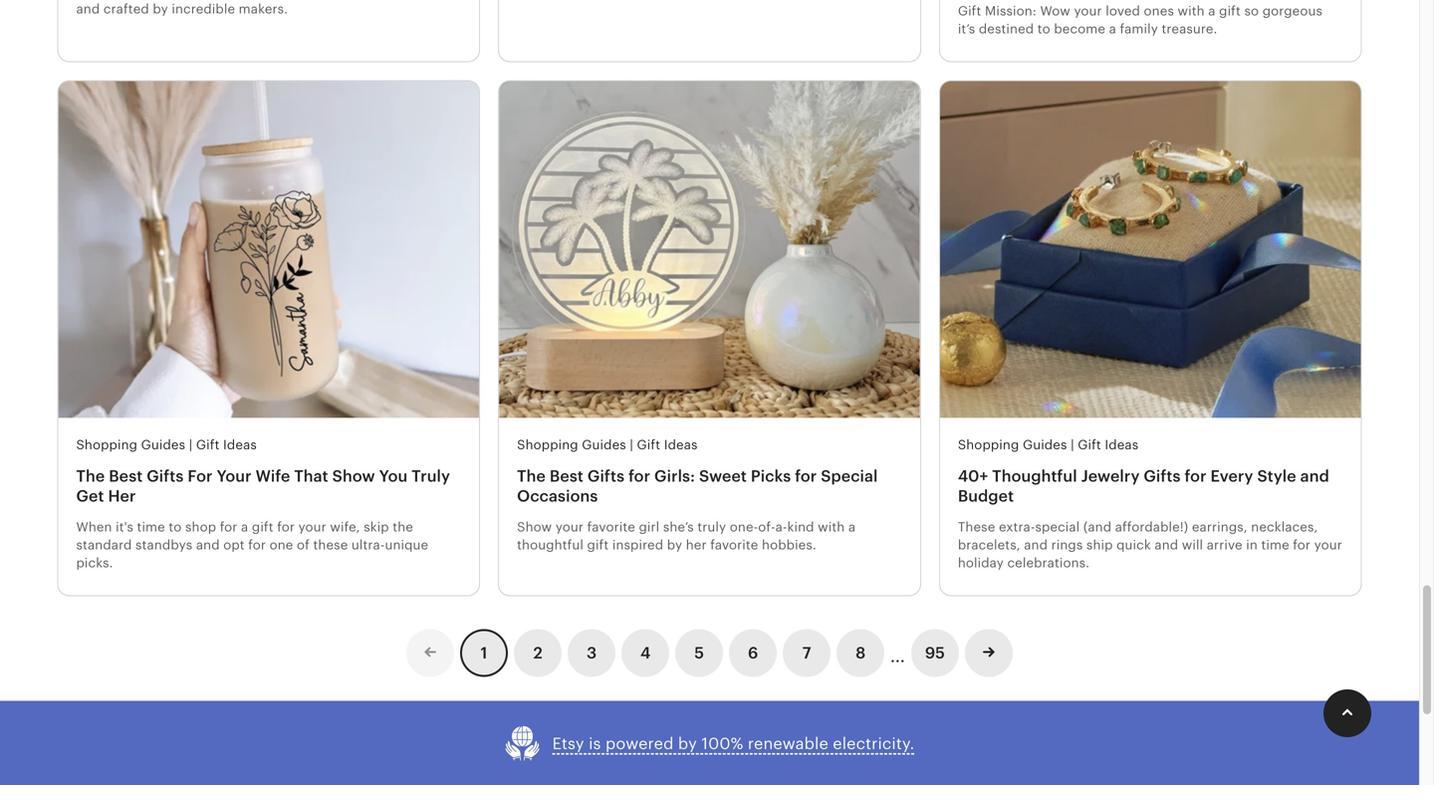 Task type: vqa. For each thing, say whether or not it's contained in the screenshot.
the right what
no



Task type: locate. For each thing, give the bounding box(es) containing it.
7
[[803, 644, 812, 662]]

0 horizontal spatial guides
[[141, 438, 186, 452]]

2 horizontal spatial shopping guides
[[958, 438, 1068, 452]]

1 horizontal spatial guides
[[582, 438, 627, 452]]

inspired
[[613, 538, 664, 553]]

1 horizontal spatial gifts
[[588, 467, 625, 485]]

2 shopping guides from the left
[[517, 438, 627, 452]]

1 ideas from the left
[[223, 438, 257, 452]]

with right "kind"
[[818, 519, 845, 534]]

show
[[332, 467, 375, 485], [517, 519, 552, 534]]

95
[[926, 644, 946, 662]]

1 vertical spatial time
[[1262, 538, 1290, 553]]

your up of
[[299, 519, 327, 534]]

best inside the best gifts for girls: sweet picks for special occasions
[[550, 467, 584, 485]]

1 horizontal spatial ideas
[[664, 438, 698, 452]]

special
[[1036, 519, 1080, 534]]

0 vertical spatial favorite
[[588, 519, 636, 534]]

7 link
[[783, 629, 831, 677]]

3 gifts from the left
[[1144, 467, 1181, 485]]

0 horizontal spatial gift ideas
[[196, 438, 257, 452]]

show left you
[[332, 467, 375, 485]]

ideas up jewelry
[[1105, 438, 1139, 452]]

one
[[270, 538, 293, 553]]

by down she's
[[667, 538, 683, 553]]

1 vertical spatial gift
[[252, 519, 274, 534]]

wow
[[1041, 4, 1071, 18]]

2 gift ideas from the left
[[637, 438, 698, 452]]

is
[[589, 735, 601, 753]]

3 guides from the left
[[1023, 438, 1068, 452]]

your inside when it's time to shop for a gift for your wife, skip the standard standbys and opt for one of these ultra-unique picks.
[[299, 519, 327, 534]]

0 vertical spatial gift
[[1220, 4, 1241, 18]]

gifts left for
[[147, 467, 184, 485]]

with
[[1178, 4, 1205, 18], [818, 519, 845, 534]]

guides up the shop
[[141, 438, 186, 452]]

ideas for for
[[223, 438, 257, 452]]

gift left inspired
[[587, 538, 609, 553]]

the best gifts for girls: sweet picks for special occasions
[[517, 467, 878, 505]]

and inside when it's time to shop for a gift for your wife, skip the standard standbys and opt for one of these ultra-unique picks.
[[196, 538, 220, 553]]

gifts
[[147, 467, 184, 485], [588, 467, 625, 485], [1144, 467, 1181, 485]]

the up get
[[76, 467, 105, 485]]

1 guides from the left
[[141, 438, 186, 452]]

the inside the best gifts for girls: sweet picks for special occasions
[[517, 467, 546, 485]]

of-
[[759, 519, 776, 534]]

for down necklaces,
[[1294, 538, 1311, 553]]

by
[[667, 538, 683, 553], [678, 735, 697, 753]]

0 horizontal spatial shopping guides
[[76, 438, 186, 452]]

0 horizontal spatial to
[[169, 519, 182, 534]]

shopping up 40+
[[958, 438, 1020, 452]]

guides
[[141, 438, 186, 452], [582, 438, 627, 452], [1023, 438, 1068, 452]]

to inside gift mission: wow your loved ones with a gift so gorgeous it's destined to become a family treasure.
[[1038, 22, 1051, 37]]

1 vertical spatial with
[[818, 519, 845, 534]]

by left the 100%
[[678, 735, 697, 753]]

a down the special
[[849, 519, 856, 534]]

and down the shop
[[196, 538, 220, 553]]

100%
[[702, 735, 744, 753]]

shopping guides for the best gifts for girls: sweet picks for special occasions
[[517, 438, 627, 452]]

her
[[686, 538, 707, 553]]

2 horizontal spatial guides
[[1023, 438, 1068, 452]]

1 link
[[460, 629, 508, 677]]

1 horizontal spatial with
[[1178, 4, 1205, 18]]

1 gifts from the left
[[147, 467, 184, 485]]

wife
[[256, 467, 290, 485]]

show up thoughtful
[[517, 519, 552, 534]]

favorite down the one-
[[711, 538, 759, 553]]

ideas up "your" in the left bottom of the page
[[223, 438, 257, 452]]

2 guides from the left
[[582, 438, 627, 452]]

shopping guides up occasions
[[517, 438, 627, 452]]

truly
[[412, 467, 450, 485]]

gift for the best gifts for your wife that show you truly get her
[[196, 438, 220, 452]]

the up occasions
[[517, 467, 546, 485]]

best up her
[[109, 467, 143, 485]]

1 horizontal spatial gift ideas
[[637, 438, 698, 452]]

1 shopping guides from the left
[[76, 438, 186, 452]]

your
[[217, 467, 252, 485]]

guides up occasions
[[582, 438, 627, 452]]

gift left the so
[[1220, 4, 1241, 18]]

gift up for
[[196, 438, 220, 452]]

loved
[[1106, 4, 1141, 18]]

ideas for gifts
[[1105, 438, 1139, 452]]

2 horizontal spatial ideas
[[1105, 438, 1139, 452]]

renewable
[[748, 735, 829, 753]]

1 gift ideas from the left
[[196, 438, 257, 452]]

gifts for for
[[588, 467, 625, 485]]

1 shopping from the left
[[76, 438, 138, 452]]

gift ideas up jewelry
[[1078, 438, 1139, 452]]

2 vertical spatial gift
[[587, 538, 609, 553]]

etsy is powered by 100% renewable electricity. button
[[505, 725, 915, 763]]

gift ideas up girls:
[[637, 438, 698, 452]]

for right opt at the left bottom
[[248, 538, 266, 553]]

and inside 40+ thoughtful jewelry gifts for every style and budget
[[1301, 467, 1330, 485]]

with inside gift mission: wow your loved ones with a gift so gorgeous it's destined to become a family treasure.
[[1178, 4, 1205, 18]]

1 horizontal spatial shopping guides
[[517, 438, 627, 452]]

by inside button
[[678, 735, 697, 753]]

0 horizontal spatial ideas
[[223, 438, 257, 452]]

3 ideas from the left
[[1105, 438, 1139, 452]]

5
[[695, 644, 704, 662]]

4
[[641, 644, 651, 662]]

1 the from the left
[[76, 467, 105, 485]]

2 shopping from the left
[[517, 438, 579, 452]]

shopping up her
[[76, 438, 138, 452]]

your inside show your favorite girl she's truly one-of-a-kind with a thoughtful gift inspired by her favorite hobbies.
[[556, 519, 584, 534]]

1 vertical spatial to
[[169, 519, 182, 534]]

unique
[[385, 538, 429, 553]]

your up become
[[1075, 4, 1103, 18]]

gifts inside the best gifts for your wife that show you truly get her
[[147, 467, 184, 485]]

0 horizontal spatial shopping
[[76, 438, 138, 452]]

shopping up occasions
[[517, 438, 579, 452]]

40+ thoughtful jewelry gifts for every style and budget link
[[958, 466, 1344, 506]]

a inside when it's time to shop for a gift for your wife, skip the standard standbys and opt for one of these ultra-unique picks.
[[241, 519, 248, 534]]

2 ideas from the left
[[664, 438, 698, 452]]

gorgeous
[[1263, 4, 1323, 18]]

0 horizontal spatial the
[[76, 467, 105, 485]]

0 vertical spatial by
[[667, 538, 683, 553]]

time up 'standbys'
[[137, 519, 165, 534]]

1 horizontal spatial the
[[517, 467, 546, 485]]

gift inside show your favorite girl she's truly one-of-a-kind with a thoughtful gift inspired by her favorite hobbies.
[[587, 538, 609, 553]]

gifts inside the best gifts for girls: sweet picks for special occasions
[[588, 467, 625, 485]]

shopping guides
[[76, 438, 186, 452], [517, 438, 627, 452], [958, 438, 1068, 452]]

best up occasions
[[550, 467, 584, 485]]

(and
[[1084, 519, 1112, 534]]

a
[[1209, 4, 1216, 18], [1110, 22, 1117, 37], [241, 519, 248, 534], [849, 519, 856, 534]]

gift up one
[[252, 519, 274, 534]]

guides up 'thoughtful'
[[1023, 438, 1068, 452]]

time inside these extra-special (and affordable!) earrings, necklaces, bracelets, and rings ship quick and will arrive in time for your holiday celebrations.
[[1262, 538, 1290, 553]]

0 horizontal spatial gifts
[[147, 467, 184, 485]]

for
[[188, 467, 213, 485]]

8 link
[[837, 629, 885, 677]]

0 vertical spatial time
[[137, 519, 165, 534]]

1 horizontal spatial shopping
[[517, 438, 579, 452]]

ship
[[1087, 538, 1114, 553]]

of
[[297, 538, 310, 553]]

mission:
[[985, 4, 1037, 18]]

that
[[294, 467, 329, 485]]

to
[[1038, 22, 1051, 37], [169, 519, 182, 534]]

ideas up girls:
[[664, 438, 698, 452]]

0 vertical spatial with
[[1178, 4, 1205, 18]]

affordable!)
[[1116, 519, 1189, 534]]

gift ideas for for
[[196, 438, 257, 452]]

by inside show your favorite girl she's truly one-of-a-kind with a thoughtful gift inspired by her favorite hobbies.
[[667, 538, 683, 553]]

3 shopping guides from the left
[[958, 438, 1068, 452]]

favorite up inspired
[[588, 519, 636, 534]]

shopping
[[76, 438, 138, 452], [517, 438, 579, 452], [958, 438, 1020, 452]]

5 link
[[676, 629, 724, 677]]

2 gifts from the left
[[588, 467, 625, 485]]

special
[[821, 467, 878, 485]]

for left every
[[1185, 467, 1207, 485]]

gift up it's at the top of the page
[[958, 4, 982, 18]]

the
[[76, 467, 105, 485], [517, 467, 546, 485]]

one-
[[730, 519, 759, 534]]

with up treasure.
[[1178, 4, 1205, 18]]

1 horizontal spatial favorite
[[711, 538, 759, 553]]

4 link
[[622, 629, 670, 677]]

so
[[1245, 4, 1260, 18]]

1 vertical spatial by
[[678, 735, 697, 753]]

to up 'standbys'
[[169, 519, 182, 534]]

gift
[[958, 4, 982, 18], [196, 438, 220, 452], [637, 438, 661, 452], [1078, 438, 1102, 452]]

your down necklaces,
[[1315, 538, 1343, 553]]

1 horizontal spatial gift
[[587, 538, 609, 553]]

1 horizontal spatial time
[[1262, 538, 1290, 553]]

best for the best gifts for your wife that show you truly get her
[[109, 467, 143, 485]]

these extra-special (and affordable!) earrings, necklaces, bracelets, and rings ship quick and will arrive in time for your holiday celebrations.
[[958, 519, 1343, 571]]

show inside show your favorite girl she's truly one-of-a-kind with a thoughtful gift inspired by her favorite hobbies.
[[517, 519, 552, 534]]

and right style at the right of page
[[1301, 467, 1330, 485]]

gift for the best gifts for girls: sweet picks for special occasions
[[637, 438, 661, 452]]

best inside the best gifts for your wife that show you truly get her
[[109, 467, 143, 485]]

gift up girls:
[[637, 438, 661, 452]]

gifts up occasions
[[588, 467, 625, 485]]

the best gifts for girls: sweet picks for special occasions link
[[517, 466, 903, 506]]

1
[[481, 644, 488, 662]]

0 horizontal spatial favorite
[[588, 519, 636, 534]]

2 horizontal spatial shopping
[[958, 438, 1020, 452]]

gift ideas for gifts
[[1078, 438, 1139, 452]]

2 horizontal spatial gifts
[[1144, 467, 1181, 485]]

powered
[[606, 735, 674, 753]]

0 horizontal spatial show
[[332, 467, 375, 485]]

rings
[[1052, 538, 1083, 553]]

shopping for the best gifts for girls: sweet picks for special occasions
[[517, 438, 579, 452]]

shop
[[185, 519, 216, 534]]

0 vertical spatial to
[[1038, 22, 1051, 37]]

shopping guides up 'thoughtful'
[[958, 438, 1068, 452]]

0 vertical spatial show
[[332, 467, 375, 485]]

gifts right jewelry
[[1144, 467, 1181, 485]]

budget
[[958, 487, 1015, 505]]

a up opt at the left bottom
[[241, 519, 248, 534]]

1 horizontal spatial show
[[517, 519, 552, 534]]

1 horizontal spatial best
[[550, 467, 584, 485]]

0 horizontal spatial with
[[818, 519, 845, 534]]

shopping guides for the best gifts for your wife that show you truly get her
[[76, 438, 186, 452]]

3 gift ideas from the left
[[1078, 438, 1139, 452]]

gift up jewelry
[[1078, 438, 1102, 452]]

0 horizontal spatial best
[[109, 467, 143, 485]]

2 horizontal spatial gift
[[1220, 4, 1241, 18]]

the for the best gifts for girls: sweet picks for special occasions
[[517, 467, 546, 485]]

shopping guides up her
[[76, 438, 186, 452]]

0 horizontal spatial time
[[137, 519, 165, 534]]

your up thoughtful
[[556, 519, 584, 534]]

for
[[629, 467, 651, 485], [795, 467, 817, 485], [1185, 467, 1207, 485], [220, 519, 238, 534], [277, 519, 295, 534], [248, 538, 266, 553], [1294, 538, 1311, 553]]

0 horizontal spatial gift
[[252, 519, 274, 534]]

gift
[[1220, 4, 1241, 18], [252, 519, 274, 534], [587, 538, 609, 553]]

in
[[1247, 538, 1258, 553]]

the inside the best gifts for your wife that show you truly get her
[[76, 467, 105, 485]]

2 best from the left
[[550, 467, 584, 485]]

3 link
[[568, 629, 616, 677]]

1 horizontal spatial to
[[1038, 22, 1051, 37]]

1 vertical spatial show
[[517, 519, 552, 534]]

2 the from the left
[[517, 467, 546, 485]]

gift ideas up "your" in the left bottom of the page
[[196, 438, 257, 452]]

3 shopping from the left
[[958, 438, 1020, 452]]

to down wow
[[1038, 22, 1051, 37]]

2 horizontal spatial gift ideas
[[1078, 438, 1139, 452]]

to inside when it's time to shop for a gift for your wife, skip the standard standbys and opt for one of these ultra-unique picks.
[[169, 519, 182, 534]]

for up one
[[277, 519, 295, 534]]

1 best from the left
[[109, 467, 143, 485]]

time down necklaces,
[[1262, 538, 1290, 553]]



Task type: describe. For each thing, give the bounding box(es) containing it.
with inside show your favorite girl she's truly one-of-a-kind with a thoughtful gift inspired by her favorite hobbies.
[[818, 519, 845, 534]]

when it's time to shop for a gift for your wife, skip the standard standbys and opt for one of these ultra-unique picks.
[[76, 519, 429, 571]]

celebrations.
[[1008, 556, 1090, 571]]

her
[[108, 487, 136, 505]]

earrings,
[[1193, 519, 1248, 534]]

bracelets,
[[958, 538, 1021, 553]]

hobbies.
[[762, 538, 817, 553]]

thoughtful
[[993, 467, 1078, 485]]

gift inside gift mission: wow your loved ones with a gift so gorgeous it's destined to become a family treasure.
[[958, 4, 982, 18]]

3
[[587, 644, 597, 662]]

2
[[534, 644, 543, 662]]

picks
[[751, 467, 791, 485]]

etsy is powered by 100% renewable electricity.
[[553, 735, 915, 753]]

destined
[[979, 22, 1034, 37]]

and up the celebrations.
[[1025, 538, 1048, 553]]

thoughtful
[[517, 538, 584, 553]]

the for the best gifts for your wife that show you truly get her
[[76, 467, 105, 485]]

style
[[1258, 467, 1297, 485]]

jewelry
[[1082, 467, 1140, 485]]

opt
[[223, 538, 245, 553]]

kind
[[788, 519, 815, 534]]

treasure.
[[1162, 22, 1218, 37]]

truly
[[698, 519, 727, 534]]

guides for gifts
[[1023, 438, 1068, 452]]

a down loved
[[1110, 22, 1117, 37]]

shopping for 40+ thoughtful jewelry gifts for every style and budget
[[958, 438, 1020, 452]]

gifts inside 40+ thoughtful jewelry gifts for every style and budget
[[1144, 467, 1181, 485]]

40+ thoughtful jewelry gifts for every style and budget
[[958, 467, 1330, 505]]

these
[[958, 519, 996, 534]]

gifts for for
[[147, 467, 184, 485]]

standard
[[76, 538, 132, 553]]

will
[[1183, 538, 1204, 553]]

extra-
[[999, 519, 1036, 534]]

8
[[856, 644, 866, 662]]

6 link
[[730, 629, 777, 677]]

a inside show your favorite girl she's truly one-of-a-kind with a thoughtful gift inspired by her favorite hobbies.
[[849, 519, 856, 534]]

gift for 40+ thoughtful jewelry gifts for every style and budget
[[1078, 438, 1102, 452]]

guides for for
[[582, 438, 627, 452]]

holiday
[[958, 556, 1004, 571]]

40+
[[958, 467, 989, 485]]

ideas for for
[[664, 438, 698, 452]]

every
[[1211, 467, 1254, 485]]

girl
[[639, 519, 660, 534]]

guides for for
[[141, 438, 186, 452]]

the
[[393, 519, 413, 534]]

for inside these extra-special (and affordable!) earrings, necklaces, bracelets, and rings ship quick and will arrive in time for your holiday celebrations.
[[1294, 538, 1311, 553]]

these
[[313, 538, 348, 553]]

etsy
[[553, 735, 585, 753]]

gift inside gift mission: wow your loved ones with a gift so gorgeous it's destined to become a family treasure.
[[1220, 4, 1241, 18]]

get
[[76, 487, 104, 505]]

picks.
[[76, 556, 113, 571]]

when
[[76, 519, 112, 534]]

gift ideas for for
[[637, 438, 698, 452]]

she's
[[663, 519, 694, 534]]

standbys
[[136, 538, 193, 553]]

2 link
[[514, 629, 562, 677]]

show inside the best gifts for your wife that show you truly get her
[[332, 467, 375, 485]]

a up treasure.
[[1209, 4, 1216, 18]]

shopping for the best gifts for your wife that show you truly get her
[[76, 438, 138, 452]]

for up opt at the left bottom
[[220, 519, 238, 534]]

you
[[379, 467, 408, 485]]

for right picks
[[795, 467, 817, 485]]

gift mission: wow your loved ones with a gift so gorgeous it's destined to become a family treasure.
[[958, 4, 1323, 37]]

for inside 40+ thoughtful jewelry gifts for every style and budget
[[1185, 467, 1207, 485]]

become
[[1055, 22, 1106, 37]]

a-
[[776, 519, 788, 534]]

the best gifts for your wife that show you truly get her link
[[76, 466, 462, 506]]

the best gifts for your wife that show you truly get her
[[76, 467, 450, 505]]

6
[[748, 644, 759, 662]]

occasions
[[517, 487, 598, 505]]

necklaces,
[[1252, 519, 1319, 534]]

family
[[1120, 22, 1159, 37]]

skip
[[364, 519, 389, 534]]

it's
[[116, 519, 134, 534]]

1 vertical spatial favorite
[[711, 538, 759, 553]]

it's
[[958, 22, 976, 37]]

time inside when it's time to shop for a gift for your wife, skip the standard standbys and opt for one of these ultra-unique picks.
[[137, 519, 165, 534]]

and down affordable!)
[[1155, 538, 1179, 553]]

ultra-
[[352, 538, 385, 553]]

shopping guides for 40+ thoughtful jewelry gifts for every style and budget
[[958, 438, 1068, 452]]

electricity.
[[833, 735, 915, 753]]

your inside these extra-special (and affordable!) earrings, necklaces, bracelets, and rings ship quick and will arrive in time for your holiday celebrations.
[[1315, 538, 1343, 553]]

ones
[[1144, 4, 1175, 18]]

best for the best gifts for girls: sweet picks for special occasions
[[550, 467, 584, 485]]

show your favorite girl she's truly one-of-a-kind with a thoughtful gift inspired by her favorite hobbies.
[[517, 519, 856, 553]]

girls:
[[655, 467, 696, 485]]

95 link
[[912, 629, 959, 677]]

gift inside when it's time to shop for a gift for your wife, skip the standard standbys and opt for one of these ultra-unique picks.
[[252, 519, 274, 534]]

sweet
[[699, 467, 747, 485]]

arrive
[[1207, 538, 1243, 553]]

wife,
[[330, 519, 360, 534]]

for left girls:
[[629, 467, 651, 485]]

your inside gift mission: wow your loved ones with a gift so gorgeous it's destined to become a family treasure.
[[1075, 4, 1103, 18]]



